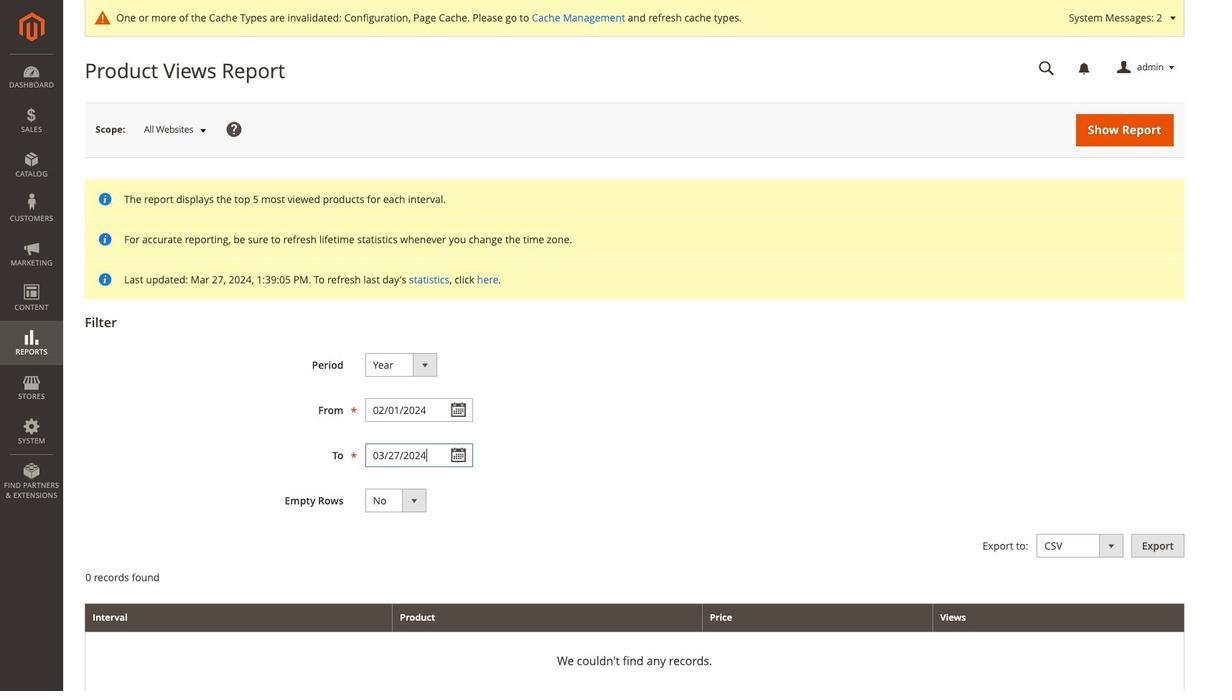 Task type: describe. For each thing, give the bounding box(es) containing it.
magento admin panel image
[[19, 12, 44, 42]]



Task type: locate. For each thing, give the bounding box(es) containing it.
None text field
[[365, 399, 473, 422], [365, 444, 473, 468], [365, 399, 473, 422], [365, 444, 473, 468]]

None text field
[[1029, 55, 1065, 80]]

menu bar
[[0, 54, 63, 508]]



Task type: vqa. For each thing, say whether or not it's contained in the screenshot.
the To text box
no



